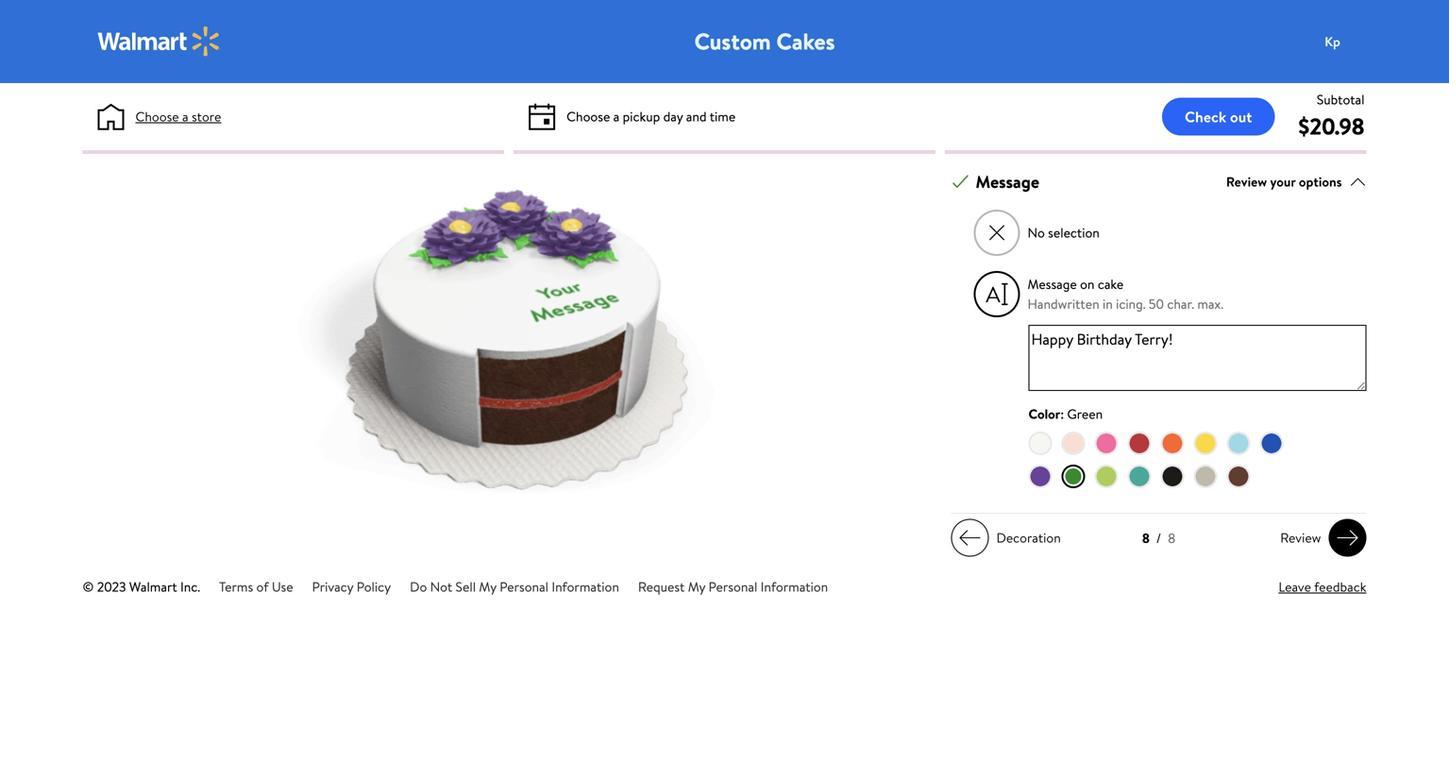 Task type: vqa. For each thing, say whether or not it's contained in the screenshot.
779's 3+
no



Task type: describe. For each thing, give the bounding box(es) containing it.
:
[[1061, 405, 1064, 423]]

a for pickup
[[614, 107, 620, 126]]

not
[[430, 578, 453, 596]]

do not sell my personal information link
[[410, 578, 619, 596]]

out
[[1231, 106, 1253, 127]]

choose for choose a pickup day and time
[[567, 107, 610, 126]]

1 personal from the left
[[500, 578, 549, 596]]

2 personal from the left
[[709, 578, 758, 596]]

review for review
[[1281, 529, 1322, 547]]

request
[[638, 578, 685, 596]]

terms
[[219, 578, 253, 596]]

leave
[[1279, 578, 1312, 596]]

choose a store
[[136, 107, 221, 126]]

privacy
[[312, 578, 354, 596]]

sell
[[456, 578, 476, 596]]

terms of use link
[[219, 578, 293, 596]]

message for message
[[976, 170, 1040, 194]]

color
[[1029, 405, 1061, 423]]

leave feedback
[[1279, 578, 1367, 596]]

message on cake handwritten in icing. 50 char. max.
[[1028, 275, 1224, 313]]

icing.
[[1116, 295, 1146, 313]]

custom cakes
[[695, 25, 835, 57]]

decoration
[[997, 529, 1061, 547]]

inc.
[[180, 578, 200, 596]]

8 / 8
[[1143, 529, 1176, 547]]

subtotal
[[1317, 90, 1365, 109]]

decoration link
[[951, 519, 1069, 557]]

pickup
[[623, 107, 660, 126]]

check out
[[1185, 106, 1253, 127]]

color : green
[[1029, 405, 1103, 423]]

up arrow image
[[1350, 173, 1367, 190]]

time
[[710, 107, 736, 126]]

your
[[1271, 172, 1296, 191]]

1 information from the left
[[552, 578, 619, 596]]

review your options element
[[1227, 172, 1342, 192]]

50
[[1149, 295, 1164, 313]]

back to walmart.com image
[[98, 26, 221, 57]]

icon for continue arrow image inside review link
[[1337, 527, 1359, 549]]

Example: Happy Birthday text field
[[1029, 325, 1367, 391]]

2 8 from the left
[[1168, 529, 1176, 547]]

choose a store link
[[136, 107, 221, 127]]

policy
[[357, 578, 391, 596]]

check
[[1185, 106, 1227, 127]]

do
[[410, 578, 427, 596]]

ok image
[[952, 173, 969, 190]]

cake
[[1098, 275, 1124, 293]]

icon for continue arrow image inside the decoration link
[[959, 527, 982, 549]]

privacy policy
[[312, 578, 391, 596]]

selection
[[1048, 223, 1100, 242]]

char.
[[1168, 295, 1195, 313]]

kp
[[1325, 32, 1341, 50]]

review your options
[[1227, 172, 1342, 191]]

2 my from the left
[[688, 578, 706, 596]]

max.
[[1198, 295, 1224, 313]]

© 2023 walmart inc.
[[83, 578, 200, 596]]

green
[[1068, 405, 1103, 423]]



Task type: locate. For each thing, give the bounding box(es) containing it.
1 horizontal spatial a
[[614, 107, 620, 126]]

icon for continue arrow image left decoration
[[959, 527, 982, 549]]

choose left pickup
[[567, 107, 610, 126]]

a left pickup
[[614, 107, 620, 126]]

information
[[552, 578, 619, 596], [761, 578, 828, 596]]

1 horizontal spatial information
[[761, 578, 828, 596]]

message for message on cake handwritten in icing. 50 char. max.
[[1028, 275, 1077, 293]]

remove image
[[987, 223, 1008, 243]]

walmart
[[129, 578, 177, 596]]

1 my from the left
[[479, 578, 497, 596]]

0 vertical spatial review
[[1227, 172, 1268, 191]]

store
[[192, 107, 221, 126]]

1 choose from the left
[[136, 107, 179, 126]]

1 8 from the left
[[1143, 529, 1150, 547]]

cakes
[[777, 25, 835, 57]]

review up leave
[[1281, 529, 1322, 547]]

0 horizontal spatial information
[[552, 578, 619, 596]]

2023
[[97, 578, 126, 596]]

0 horizontal spatial choose
[[136, 107, 179, 126]]

and
[[686, 107, 707, 126]]

0 horizontal spatial a
[[182, 107, 188, 126]]

use
[[272, 578, 293, 596]]

2 icon for continue arrow image from the left
[[1337, 527, 1359, 549]]

terms of use
[[219, 578, 293, 596]]

2 information from the left
[[761, 578, 828, 596]]

check out button
[[1163, 98, 1275, 136]]

2 choose from the left
[[567, 107, 610, 126]]

message inside message on cake handwritten in icing. 50 char. max.
[[1028, 275, 1077, 293]]

in
[[1103, 295, 1113, 313]]

message right ok image
[[976, 170, 1040, 194]]

review
[[1227, 172, 1268, 191], [1281, 529, 1322, 547]]

choose for choose a store
[[136, 107, 179, 126]]

$20.98
[[1299, 110, 1365, 142]]

icon for continue arrow image
[[959, 527, 982, 549], [1337, 527, 1359, 549]]

personal right sell
[[500, 578, 549, 596]]

1 horizontal spatial my
[[688, 578, 706, 596]]

handwritten
[[1028, 295, 1100, 313]]

choose left 'store'
[[136, 107, 179, 126]]

0 vertical spatial message
[[976, 170, 1040, 194]]

day
[[664, 107, 683, 126]]

1 horizontal spatial review
[[1281, 529, 1322, 547]]

0 horizontal spatial review
[[1227, 172, 1268, 191]]

8 right /
[[1168, 529, 1176, 547]]

message up handwritten
[[1028, 275, 1077, 293]]

0 horizontal spatial 8
[[1143, 529, 1150, 547]]

/
[[1157, 529, 1162, 547]]

review your options link
[[1227, 169, 1367, 195]]

0 horizontal spatial personal
[[500, 578, 549, 596]]

on
[[1080, 275, 1095, 293]]

review link
[[1273, 519, 1367, 557]]

1 horizontal spatial choose
[[567, 107, 610, 126]]

icon for continue arrow image up the feedback
[[1337, 527, 1359, 549]]

choose a pickup day and time
[[567, 107, 736, 126]]

1 vertical spatial review
[[1281, 529, 1322, 547]]

1 horizontal spatial 8
[[1168, 529, 1176, 547]]

0 horizontal spatial my
[[479, 578, 497, 596]]

options
[[1299, 172, 1342, 191]]

2 a from the left
[[614, 107, 620, 126]]

feedback
[[1315, 578, 1367, 596]]

my
[[479, 578, 497, 596], [688, 578, 706, 596]]

1 a from the left
[[182, 107, 188, 126]]

1 horizontal spatial personal
[[709, 578, 758, 596]]

personal
[[500, 578, 549, 596], [709, 578, 758, 596]]

©
[[83, 578, 94, 596]]

choose
[[136, 107, 179, 126], [567, 107, 610, 126]]

leave feedback button
[[1279, 577, 1367, 597]]

request my personal information
[[638, 578, 828, 596]]

review left your
[[1227, 172, 1268, 191]]

request my personal information link
[[638, 578, 828, 596]]

personal right request
[[709, 578, 758, 596]]

message
[[976, 170, 1040, 194], [1028, 275, 1077, 293]]

8 left /
[[1143, 529, 1150, 547]]

privacy policy link
[[312, 578, 391, 596]]

review for review your options
[[1227, 172, 1268, 191]]

my right request
[[688, 578, 706, 596]]

my right sell
[[479, 578, 497, 596]]

no selection
[[1028, 223, 1100, 242]]

subtotal $20.98
[[1299, 90, 1365, 142]]

no
[[1028, 223, 1045, 242]]

0 horizontal spatial icon for continue arrow image
[[959, 527, 982, 549]]

a
[[182, 107, 188, 126], [614, 107, 620, 126]]

1 horizontal spatial icon for continue arrow image
[[1337, 527, 1359, 549]]

a for store
[[182, 107, 188, 126]]

1 vertical spatial message
[[1028, 275, 1077, 293]]

kp button
[[1314, 23, 1390, 60]]

a left 'store'
[[182, 107, 188, 126]]

1 icon for continue arrow image from the left
[[959, 527, 982, 549]]

of
[[256, 578, 269, 596]]

do not sell my personal information
[[410, 578, 619, 596]]

8
[[1143, 529, 1150, 547], [1168, 529, 1176, 547]]

custom
[[695, 25, 771, 57]]



